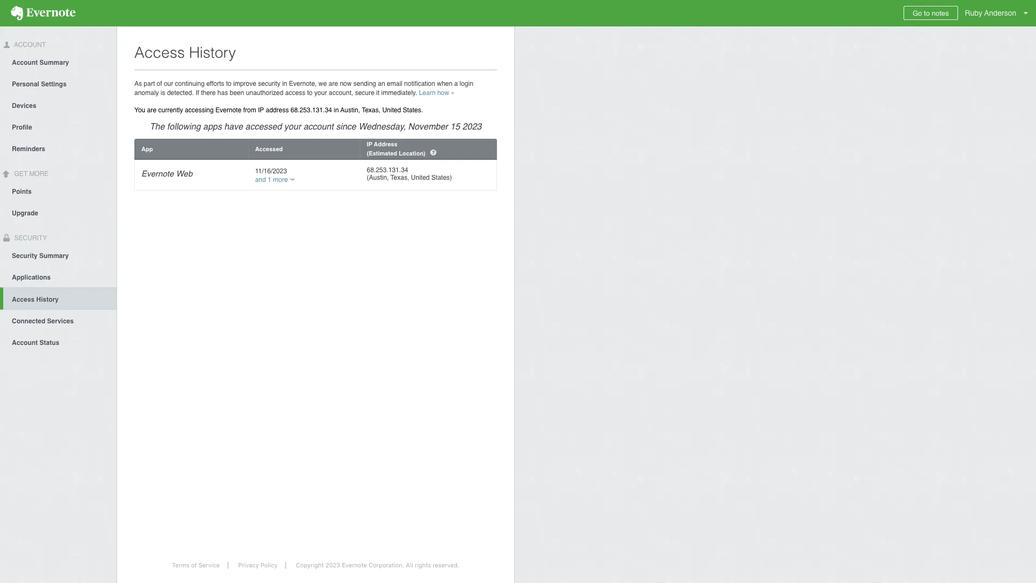 Task type: locate. For each thing, give the bounding box(es) containing it.
2 horizontal spatial evernote
[[342, 562, 367, 569]]

1 vertical spatial account
[[12, 59, 38, 66]]

0 horizontal spatial are
[[147, 106, 157, 114]]

1 horizontal spatial texas,
[[391, 174, 409, 181]]

accessing
[[185, 106, 214, 114]]

0 vertical spatial history
[[189, 44, 236, 61]]

1 horizontal spatial ip
[[367, 141, 373, 148]]

account down connected
[[12, 339, 38, 346]]

reminders
[[12, 145, 45, 153]]

access history
[[134, 44, 236, 61], [12, 296, 59, 303]]

evernote web
[[141, 169, 193, 178]]

we
[[319, 80, 327, 87]]

account up account summary
[[12, 41, 46, 49]]

devices
[[12, 102, 36, 109]]

and
[[255, 176, 266, 184]]

1 vertical spatial united
[[411, 174, 430, 181]]

connected services link
[[0, 310, 117, 331]]

efforts
[[206, 80, 224, 87]]

0 vertical spatial in
[[282, 80, 287, 87]]

2 vertical spatial evernote
[[342, 562, 367, 569]]

1 vertical spatial ip
[[367, 141, 373, 148]]

account summary
[[12, 59, 69, 66]]

upgrade
[[12, 209, 38, 217]]

since
[[336, 121, 356, 131]]

summary for security summary
[[39, 252, 69, 259]]

states)
[[432, 174, 452, 181]]

login
[[460, 80, 474, 87]]

accessed
[[255, 146, 283, 152]]

security up applications
[[12, 252, 37, 259]]

1 horizontal spatial your
[[315, 89, 327, 96]]

security
[[12, 234, 47, 242], [12, 252, 37, 259]]

access history up 'continuing'
[[134, 44, 236, 61]]

access history link
[[3, 287, 117, 310]]

1 vertical spatial evernote
[[141, 169, 174, 178]]

0 horizontal spatial access
[[12, 296, 35, 303]]

evernote up have
[[216, 106, 242, 114]]

1 vertical spatial access
[[12, 296, 35, 303]]

summary up personal settings link
[[40, 59, 69, 66]]

states.
[[403, 106, 423, 114]]

access up connected
[[12, 296, 35, 303]]

2 vertical spatial account
[[12, 339, 38, 346]]

1 horizontal spatial evernote
[[216, 106, 242, 114]]

united up wednesday, on the top of the page
[[382, 106, 401, 114]]

policy
[[261, 562, 278, 569]]

united left states)
[[411, 174, 430, 181]]

68.253.131.34 up the following apps have accessed your account since wednesday, november 15 2023 on the top of the page
[[291, 106, 332, 114]]

1 vertical spatial of
[[191, 562, 197, 569]]

in left austin,
[[334, 106, 339, 114]]

anderson
[[985, 9, 1017, 17]]

(estimated
[[367, 150, 397, 157]]

account,
[[329, 89, 353, 96]]

evernote image
[[0, 6, 86, 21]]

0 horizontal spatial 68.253.131.34
[[291, 106, 332, 114]]

0 horizontal spatial 2023
[[326, 562, 340, 569]]

1 vertical spatial to
[[226, 80, 232, 87]]

1 vertical spatial security
[[12, 252, 37, 259]]

your
[[315, 89, 327, 96], [284, 121, 301, 131]]

in inside as part of our continuing efforts to improve security in evernote, we are now sending an email notification when a login anomaly is detected. if there has been unauthorized access to your account, secure it immediately.
[[282, 80, 287, 87]]

68.253.131.34 down the (estimated
[[367, 166, 408, 174]]

access history down applications
[[12, 296, 59, 303]]

profile
[[12, 124, 32, 131]]

now
[[340, 80, 352, 87]]

0 vertical spatial summary
[[40, 59, 69, 66]]

1 horizontal spatial are
[[329, 80, 338, 87]]

to
[[924, 9, 930, 17], [226, 80, 232, 87], [307, 89, 313, 96]]

security up "security summary"
[[12, 234, 47, 242]]

have
[[224, 121, 243, 131]]

0 vertical spatial are
[[329, 80, 338, 87]]

evernote left web
[[141, 169, 174, 178]]

0 vertical spatial texas,
[[362, 106, 381, 114]]

ip up the (estimated
[[367, 141, 373, 148]]

ruby
[[965, 9, 983, 17]]

history up efforts
[[189, 44, 236, 61]]

1 horizontal spatial 68.253.131.34
[[367, 166, 408, 174]]

summary up the applications link
[[39, 252, 69, 259]]

15
[[451, 121, 460, 131]]

how
[[438, 89, 449, 96]]

texas, right '(austin,'
[[391, 174, 409, 181]]

1 horizontal spatial history
[[189, 44, 236, 61]]

to right "go"
[[924, 9, 930, 17]]

the following apps have accessed your account since wednesday, november 15 2023
[[150, 121, 482, 131]]

1 vertical spatial access history
[[12, 296, 59, 303]]

go to notes link
[[904, 6, 959, 20]]

of left our
[[157, 80, 162, 87]]

account up personal
[[12, 59, 38, 66]]

to down evernote,
[[307, 89, 313, 96]]

ip inside ip address (estimated location)
[[367, 141, 373, 148]]

1 horizontal spatial 2023
[[463, 121, 482, 131]]

0 horizontal spatial evernote
[[141, 169, 174, 178]]

security for security
[[12, 234, 47, 242]]

reminders link
[[0, 138, 117, 159]]

account for account status
[[12, 339, 38, 346]]

0 vertical spatial account
[[12, 41, 46, 49]]

status
[[40, 339, 59, 346]]

corporation.
[[369, 562, 404, 569]]

(austin,
[[367, 174, 389, 181]]

2 horizontal spatial to
[[924, 9, 930, 17]]

0 vertical spatial to
[[924, 9, 930, 17]]

0 vertical spatial your
[[315, 89, 327, 96]]

1 vertical spatial summary
[[39, 252, 69, 259]]

profile link
[[0, 116, 117, 138]]

unauthorized
[[246, 89, 284, 96]]

november
[[408, 121, 448, 131]]

0 horizontal spatial in
[[282, 80, 287, 87]]

applications link
[[0, 266, 117, 287]]

in
[[282, 80, 287, 87], [334, 106, 339, 114]]

1 vertical spatial in
[[334, 106, 339, 114]]

68.253.131.34
[[291, 106, 332, 114], [367, 166, 408, 174]]

0 vertical spatial united
[[382, 106, 401, 114]]

account status link
[[0, 331, 117, 353]]

of right terms
[[191, 562, 197, 569]]

0 vertical spatial ip
[[258, 106, 264, 114]]

notification
[[404, 80, 435, 87]]

account summary link
[[0, 51, 117, 73]]

0 horizontal spatial united
[[382, 106, 401, 114]]

are right we
[[329, 80, 338, 87]]

privacy policy
[[238, 562, 278, 569]]

2023
[[463, 121, 482, 131], [326, 562, 340, 569]]

0 horizontal spatial texas,
[[362, 106, 381, 114]]

all
[[406, 562, 413, 569]]

texas, down secure
[[362, 106, 381, 114]]

1 vertical spatial texas,
[[391, 174, 409, 181]]

1 vertical spatial your
[[284, 121, 301, 131]]

in for evernote,
[[282, 80, 287, 87]]

ip
[[258, 106, 264, 114], [367, 141, 373, 148]]

0 vertical spatial security
[[12, 234, 47, 242]]

currently
[[158, 106, 183, 114]]

0 horizontal spatial to
[[226, 80, 232, 87]]

connected services
[[12, 317, 74, 325]]

terms
[[172, 562, 189, 569]]

services
[[47, 317, 74, 325]]

1 vertical spatial history
[[36, 296, 59, 303]]

access
[[134, 44, 185, 61], [12, 296, 35, 303]]

0 vertical spatial access history
[[134, 44, 236, 61]]

personal
[[12, 80, 39, 88]]

evernote left "corporation."
[[342, 562, 367, 569]]

1 horizontal spatial in
[[334, 106, 339, 114]]

settings
[[41, 80, 67, 88]]

ip right from
[[258, 106, 264, 114]]

are right you
[[147, 106, 157, 114]]

account for account
[[12, 41, 46, 49]]

0 horizontal spatial history
[[36, 296, 59, 303]]

1 vertical spatial 68.253.131.34
[[367, 166, 408, 174]]

in up the access
[[282, 80, 287, 87]]

0 horizontal spatial access history
[[12, 296, 59, 303]]

evernote
[[216, 106, 242, 114], [141, 169, 174, 178], [342, 562, 367, 569]]

your down you are currently accessing evernote from ip address 68.253.131.34 in austin, texas, united states.
[[284, 121, 301, 131]]

accessed
[[245, 121, 282, 131]]

to up the has
[[226, 80, 232, 87]]

1 horizontal spatial access history
[[134, 44, 236, 61]]

1 horizontal spatial access
[[134, 44, 185, 61]]

your down we
[[315, 89, 327, 96]]

0 vertical spatial of
[[157, 80, 162, 87]]

1 horizontal spatial to
[[307, 89, 313, 96]]

part
[[144, 80, 155, 87]]

get more
[[12, 170, 49, 178]]

0 horizontal spatial of
[[157, 80, 162, 87]]

learn how »
[[419, 89, 455, 96]]

history inside the access history link
[[36, 296, 59, 303]]

account for account summary
[[12, 59, 38, 66]]

wednesday,
[[359, 121, 406, 131]]

2023 right copyright at the left bottom of page
[[326, 562, 340, 569]]

1 horizontal spatial united
[[411, 174, 430, 181]]

you
[[134, 106, 145, 114]]

texas,
[[362, 106, 381, 114], [391, 174, 409, 181]]

2023 right 15
[[463, 121, 482, 131]]

history up connected services
[[36, 296, 59, 303]]

access up our
[[134, 44, 185, 61]]

0 horizontal spatial your
[[284, 121, 301, 131]]



Task type: describe. For each thing, give the bounding box(es) containing it.
continuing
[[175, 80, 205, 87]]

points link
[[0, 180, 117, 202]]

apps
[[203, 121, 222, 131]]

points
[[12, 188, 32, 195]]

privacy
[[238, 562, 259, 569]]

evernote,
[[289, 80, 317, 87]]

as part of our continuing efforts to improve security in evernote, we are now sending an email notification when a login anomaly is detected. if there has been unauthorized access to your account, secure it immediately.
[[134, 80, 474, 96]]

1
[[268, 176, 271, 184]]

security for security summary
[[12, 252, 37, 259]]

»
[[451, 89, 455, 96]]

improve
[[233, 80, 256, 87]]

personal settings link
[[0, 73, 117, 94]]

immediately.
[[381, 89, 417, 96]]

following
[[167, 121, 201, 131]]

ruby anderson
[[965, 9, 1017, 17]]

terms of service link
[[164, 562, 228, 569]]

and 1 more
[[255, 176, 288, 184]]

ruby anderson link
[[963, 0, 1037, 26]]

account status
[[12, 339, 59, 346]]

location)
[[399, 150, 426, 157]]

united inside 68.253.131.34 (austin, texas, united states)
[[411, 174, 430, 181]]

1 vertical spatial are
[[147, 106, 157, 114]]

summary for account summary
[[40, 59, 69, 66]]

is
[[161, 89, 165, 96]]

rights
[[415, 562, 431, 569]]

go to notes
[[913, 9, 949, 17]]

personal settings
[[12, 80, 67, 88]]

0 vertical spatial 2023
[[463, 121, 482, 131]]

learn
[[419, 89, 436, 96]]

ip address (estimated location)
[[367, 141, 427, 157]]

evernote link
[[0, 0, 86, 26]]

security summary
[[12, 252, 69, 259]]

copyright 2023 evernote corporation. all rights reserved.
[[296, 562, 460, 569]]

address
[[266, 106, 289, 114]]

learn how » link
[[419, 89, 455, 96]]

the
[[150, 121, 165, 131]]

has
[[218, 89, 228, 96]]

1 vertical spatial 2023
[[326, 562, 340, 569]]

sending
[[354, 80, 376, 87]]

get
[[14, 170, 27, 178]]

upgrade link
[[0, 202, 117, 223]]

account
[[304, 121, 334, 131]]

anomaly
[[134, 89, 159, 96]]

applications
[[12, 273, 51, 281]]

0 vertical spatial 68.253.131.34
[[291, 106, 332, 114]]

an
[[378, 80, 385, 87]]

from
[[243, 106, 256, 114]]

are inside as part of our continuing efforts to improve security in evernote, we are now sending an email notification when a login anomaly is detected. if there has been unauthorized access to your account, secure it immediately.
[[329, 80, 338, 87]]

11/16/2023
[[255, 167, 287, 175]]

your inside as part of our continuing efforts to improve security in evernote, we are now sending an email notification when a login anomaly is detected. if there has been unauthorized access to your account, secure it immediately.
[[315, 89, 327, 96]]

devices link
[[0, 94, 117, 116]]

address
[[374, 141, 398, 148]]

2 vertical spatial to
[[307, 89, 313, 96]]

texas, inside 68.253.131.34 (austin, texas, united states)
[[391, 174, 409, 181]]

as
[[134, 80, 142, 87]]

when
[[437, 80, 453, 87]]

terms of service
[[172, 562, 220, 569]]

a
[[454, 80, 458, 87]]

web
[[176, 169, 193, 178]]

1 horizontal spatial of
[[191, 562, 197, 569]]

been
[[230, 89, 244, 96]]

you are currently accessing evernote from ip address 68.253.131.34 in austin, texas, united states.
[[134, 106, 423, 114]]

it
[[376, 89, 380, 96]]

0 vertical spatial evernote
[[216, 106, 242, 114]]

of inside as part of our continuing efforts to improve security in evernote, we are now sending an email notification when a login anomaly is detected. if there has been unauthorized access to your account, secure it immediately.
[[157, 80, 162, 87]]

more
[[273, 176, 288, 184]]

0 horizontal spatial ip
[[258, 106, 264, 114]]

service
[[199, 562, 220, 569]]

secure
[[355, 89, 375, 96]]

privacy policy link
[[230, 562, 286, 569]]

there
[[201, 89, 216, 96]]

in for austin,
[[334, 106, 339, 114]]

connected
[[12, 317, 45, 325]]

68.253.131.34 inside 68.253.131.34 (austin, texas, united states)
[[367, 166, 408, 174]]

email
[[387, 80, 403, 87]]

68.253.131.34 (austin, texas, united states)
[[367, 166, 452, 181]]

security
[[258, 80, 281, 87]]

0 vertical spatial access
[[134, 44, 185, 61]]

detected.
[[167, 89, 194, 96]]

notes
[[932, 9, 949, 17]]



Task type: vqa. For each thing, say whether or not it's contained in the screenshot.
Evernote to the right
yes



